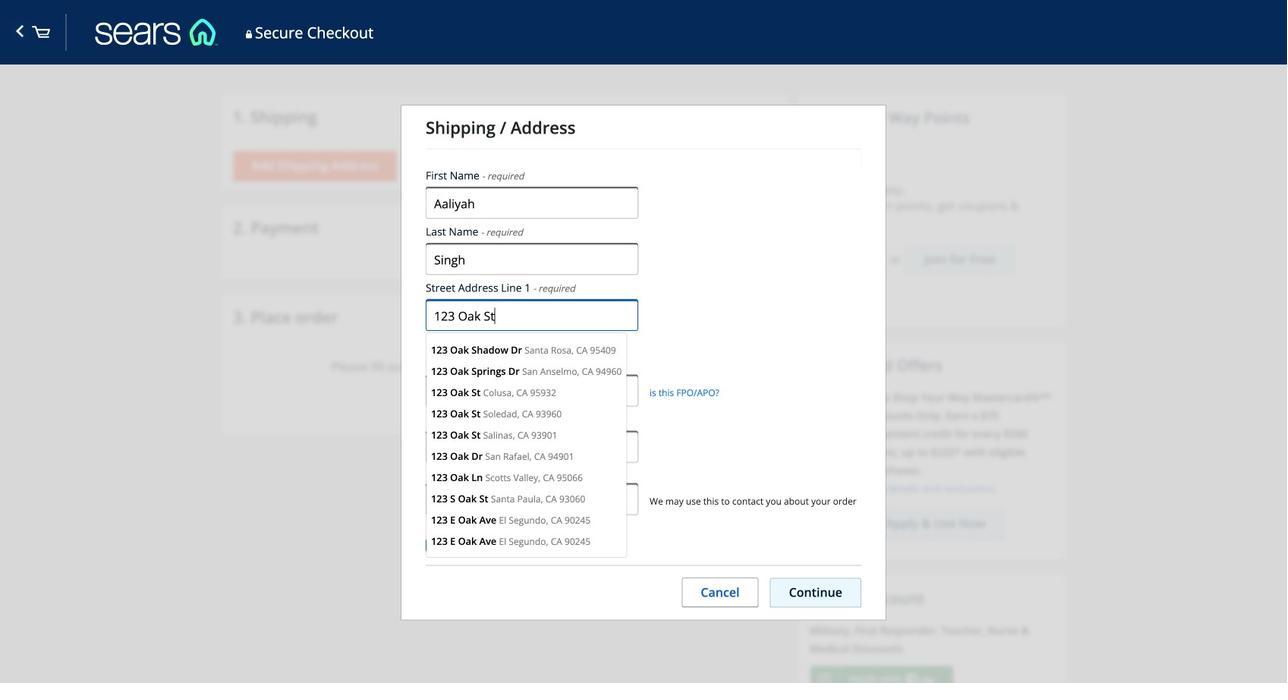 Task type: describe. For each thing, give the bounding box(es) containing it.
sears image
[[32, 26, 50, 48]]



Task type: vqa. For each thing, say whether or not it's contained in the screenshot.
phone field
yes



Task type: locate. For each thing, give the bounding box(es) containing it.
None telephone field
[[426, 432, 638, 463]]

None text field
[[426, 244, 638, 275], [426, 376, 638, 407], [426, 244, 638, 275], [426, 376, 638, 407]]

None checkbox
[[426, 537, 443, 554]]

None text field
[[426, 188, 638, 219], [426, 301, 638, 331], [426, 188, 638, 219], [426, 301, 638, 331]]

document
[[401, 105, 1287, 621]]

None telephone field
[[426, 485, 638, 515]]



